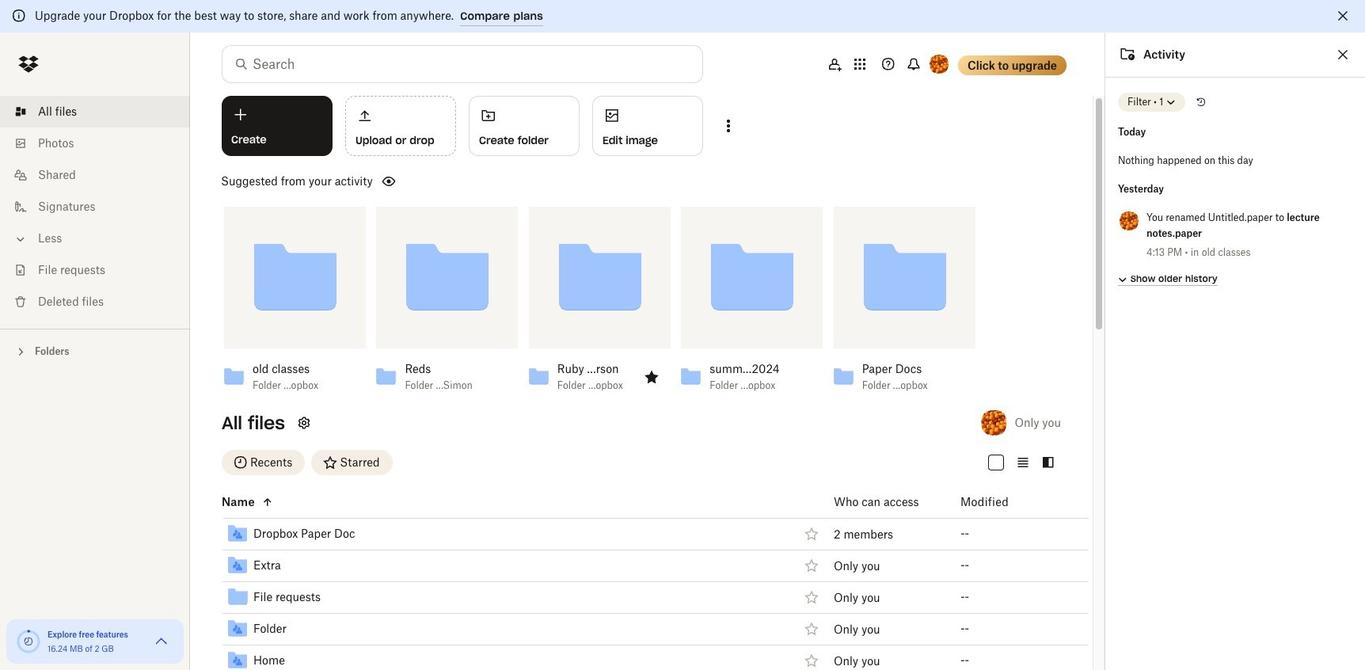 Task type: locate. For each thing, give the bounding box(es) containing it.
list item
[[0, 96, 190, 128]]

4 add to starred image from the top
[[803, 652, 822, 670]]

name home, modified wed jun 12 2024 11:50:42 gmt-0500 (central daylight time), element
[[187, 646, 1089, 670]]

add to starred image
[[803, 556, 822, 575], [803, 588, 822, 607], [803, 620, 822, 639], [803, 652, 822, 670]]

add to starred image inside the name file requests, modified tue mar 19 2024 13:01:06 gmt-0500 (central daylight time), element
[[803, 588, 822, 607]]

add to starred image inside name folder, modified wed jun 12 2024 11:50:41 gmt-0500 (central daylight time), element
[[803, 620, 822, 639]]

folder settings image
[[295, 413, 314, 432]]

name file requests, modified tue mar 19 2024 13:01:06 gmt-0500 (central daylight time), element
[[187, 582, 1089, 614]]

quota usage image
[[16, 629, 41, 654]]

account menu image
[[930, 55, 949, 74]]

quota usage progress bar
[[16, 629, 41, 654]]

3 add to starred image from the top
[[803, 620, 822, 639]]

dropbox image
[[13, 48, 44, 80]]

alert
[[0, 0, 1366, 32]]

name dropbox paper doc, modified wed jun 12 2024 11:50:39 gmt-0500 (central daylight time), element
[[187, 519, 1089, 551]]

add to starred image inside 'name extra, modified wed jun 12 2024 11:50:38 gmt-0500 (central daylight time),' element
[[803, 556, 822, 575]]

add to starred image for name home, modified wed jun 12 2024 11:50:42 gmt-0500 (central daylight time), element
[[803, 652, 822, 670]]

1 add to starred image from the top
[[803, 556, 822, 575]]

rewind this folder image
[[1196, 96, 1209, 109]]

table
[[187, 487, 1089, 670]]

add to starred image for 'name extra, modified wed jun 12 2024 11:50:38 gmt-0500 (central daylight time),' element
[[803, 556, 822, 575]]

2 add to starred image from the top
[[803, 588, 822, 607]]

list
[[0, 86, 190, 329]]

add to starred image inside name home, modified wed jun 12 2024 11:50:42 gmt-0500 (central daylight time), element
[[803, 652, 822, 670]]



Task type: describe. For each thing, give the bounding box(es) containing it.
ruby anderson (you) image
[[980, 409, 1009, 437]]

add to starred image for the name file requests, modified tue mar 19 2024 13:01:06 gmt-0500 (central daylight time), element
[[803, 588, 822, 607]]

add to starred image for name folder, modified wed jun 12 2024 11:50:41 gmt-0500 (central daylight time), element on the bottom
[[803, 620, 822, 639]]

close right sidebar image
[[1334, 45, 1353, 64]]

name folder, modified wed jun 12 2024 11:50:41 gmt-0500 (central daylight time), element
[[187, 614, 1089, 646]]

add to starred image
[[803, 525, 822, 544]]

less image
[[13, 231, 29, 247]]

Search in folder "Dropbox" text field
[[253, 55, 670, 74]]

name extra, modified wed jun 12 2024 11:50:38 gmt-0500 (central daylight time), element
[[187, 551, 1089, 582]]



Task type: vqa. For each thing, say whether or not it's contained in the screenshot.
search in folder "dropbox" text field
yes



